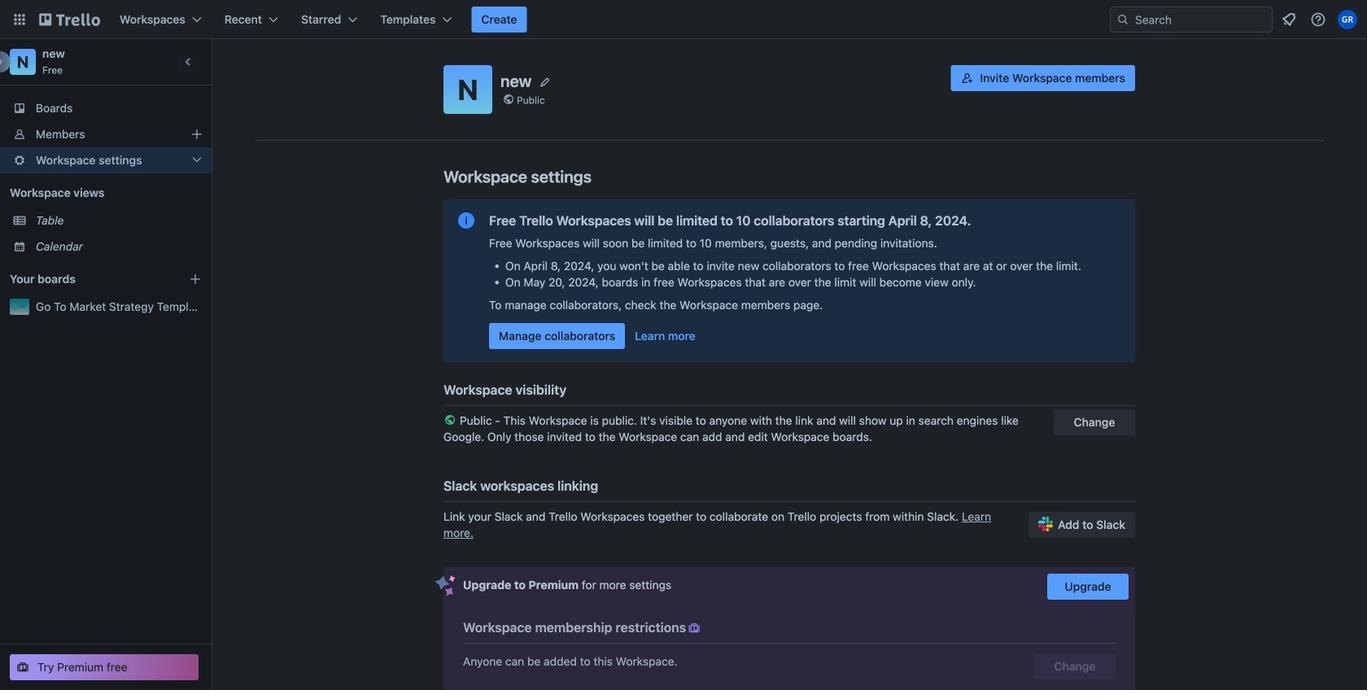 Task type: describe. For each thing, give the bounding box(es) containing it.
primary element
[[0, 0, 1367, 39]]

sm image
[[686, 620, 703, 636]]

Search field
[[1110, 7, 1273, 33]]

your boards with 1 items element
[[10, 269, 164, 289]]

search image
[[1117, 13, 1130, 26]]



Task type: locate. For each thing, give the bounding box(es) containing it.
open information menu image
[[1310, 11, 1327, 28]]

sparkle image
[[435, 575, 456, 597]]

add board image
[[189, 273, 202, 286]]

0 notifications image
[[1279, 10, 1299, 29]]

back to home image
[[39, 7, 100, 33]]

workspace navigation collapse icon image
[[177, 50, 200, 73]]

greg robinson (gregrobinson96) image
[[1338, 10, 1358, 29]]



Task type: vqa. For each thing, say whether or not it's contained in the screenshot.
'Add board' icon
yes



